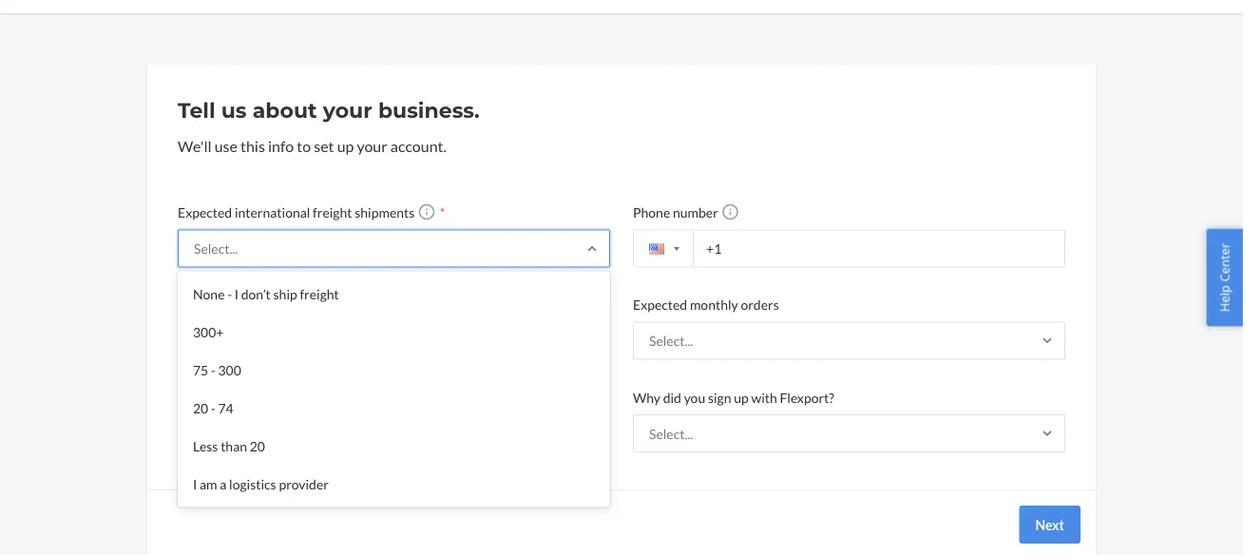 Task type: describe. For each thing, give the bounding box(es) containing it.
sign
[[708, 389, 732, 405]]

select... for why
[[649, 425, 693, 441]]

international
[[235, 204, 310, 220]]

0 vertical spatial freight
[[313, 204, 352, 220]]

1 vertical spatial i
[[193, 476, 197, 492]]

did
[[663, 389, 682, 405]]

expected monthly orders
[[633, 297, 779, 313]]

next button
[[1020, 506, 1081, 544]]

75 - 300
[[193, 362, 241, 378]]

none
[[193, 286, 225, 302]]

use
[[215, 136, 238, 155]]

0 vertical spatial your
[[323, 97, 372, 123]]

orders
[[741, 297, 779, 313]]

don't
[[241, 286, 271, 302]]

monthly
[[690, 297, 738, 313]]

shipments
[[355, 204, 415, 220]]

300
[[218, 362, 241, 378]]

ship
[[273, 286, 297, 302]]

phone
[[633, 204, 671, 220]]

why
[[633, 389, 661, 405]]

you
[[684, 389, 706, 405]]

center
[[1216, 243, 1234, 282]]

a
[[220, 476, 227, 492]]

why did you sign up with flexport?
[[633, 389, 835, 405]]

info
[[268, 136, 294, 155]]

0 vertical spatial up
[[337, 136, 354, 155]]

phone number
[[633, 204, 719, 220]]

select... for expected
[[649, 333, 693, 349]]

us
[[221, 97, 247, 123]]

we'll
[[178, 136, 212, 155]]

- for 74
[[211, 400, 216, 416]]

less
[[193, 438, 218, 454]]

74
[[218, 400, 234, 416]]

help center button
[[1207, 229, 1244, 326]]

1 vertical spatial freight
[[300, 286, 339, 302]]

we'll use this info to set up your account.
[[178, 136, 447, 155]]

tell
[[178, 97, 215, 123]]

help
[[1216, 285, 1234, 312]]

set
[[314, 136, 334, 155]]



Task type: vqa. For each thing, say whether or not it's contained in the screenshot.
with
yes



Task type: locate. For each thing, give the bounding box(es) containing it.
tell us about your business.
[[178, 97, 480, 123]]

i left don't
[[235, 286, 239, 302]]

provider
[[279, 476, 329, 492]]

your
[[323, 97, 372, 123], [357, 136, 388, 155]]

none - i don't ship freight
[[193, 286, 339, 302]]

i
[[235, 286, 239, 302], [193, 476, 197, 492]]

next
[[1036, 517, 1065, 533]]

select... up none at left
[[194, 240, 238, 257]]

- for 300
[[211, 362, 216, 378]]

1 vertical spatial 20
[[250, 438, 265, 454]]

i am a logistics provider
[[193, 476, 329, 492]]

with
[[751, 389, 777, 405]]

expected left monthly
[[633, 297, 688, 313]]

help center
[[1216, 243, 1234, 312]]

300+
[[193, 324, 224, 340]]

0 vertical spatial -
[[227, 286, 232, 302]]

20 right than
[[250, 438, 265, 454]]

number
[[673, 204, 719, 220]]

0 horizontal spatial up
[[337, 136, 354, 155]]

-
[[227, 286, 232, 302], [211, 362, 216, 378], [211, 400, 216, 416]]

1 horizontal spatial i
[[235, 286, 239, 302]]

less than 20
[[193, 438, 265, 454]]

1 horizontal spatial 20
[[250, 438, 265, 454]]

20 left the 74
[[193, 400, 208, 416]]

- right none at left
[[227, 286, 232, 302]]

0 vertical spatial 20
[[193, 400, 208, 416]]

freight
[[313, 204, 352, 220], [300, 286, 339, 302]]

75
[[193, 362, 208, 378]]

*
[[437, 204, 445, 220]]

business.
[[378, 97, 480, 123]]

expected
[[178, 204, 232, 220], [633, 297, 688, 313]]

- left the 74
[[211, 400, 216, 416]]

about
[[253, 97, 317, 123]]

0 horizontal spatial 20
[[193, 400, 208, 416]]

1 vertical spatial select...
[[649, 333, 693, 349]]

None text field
[[178, 322, 610, 360]]

account.
[[391, 136, 447, 155]]

0 vertical spatial expected
[[178, 204, 232, 220]]

- right the 75
[[211, 362, 216, 378]]

0 horizontal spatial expected
[[178, 204, 232, 220]]

up right sign
[[734, 389, 749, 405]]

am
[[200, 476, 217, 492]]

0 vertical spatial select...
[[194, 240, 238, 257]]

up
[[337, 136, 354, 155], [734, 389, 749, 405]]

1 (702) 123-4567 telephone field
[[633, 229, 1066, 268]]

i left am at the left bottom
[[193, 476, 197, 492]]

2 vertical spatial select...
[[649, 425, 693, 441]]

1 vertical spatial -
[[211, 362, 216, 378]]

0 vertical spatial i
[[235, 286, 239, 302]]

freight right the ship
[[300, 286, 339, 302]]

select...
[[194, 240, 238, 257], [649, 333, 693, 349], [649, 425, 693, 441]]

2 vertical spatial -
[[211, 400, 216, 416]]

expected for expected international freight shipments
[[178, 204, 232, 220]]

up right set
[[337, 136, 354, 155]]

1 vertical spatial expected
[[633, 297, 688, 313]]

select... down expected monthly orders
[[649, 333, 693, 349]]

20
[[193, 400, 208, 416], [250, 438, 265, 454]]

1 horizontal spatial up
[[734, 389, 749, 405]]

united states: + 1 image
[[674, 247, 680, 251]]

expected down we'll
[[178, 204, 232, 220]]

- for i
[[227, 286, 232, 302]]

expected international freight shipments
[[178, 204, 415, 220]]

20 - 74
[[193, 400, 234, 416]]

logistics
[[229, 476, 276, 492]]

expected for expected monthly orders
[[633, 297, 688, 313]]

your up set
[[323, 97, 372, 123]]

flexport?
[[780, 389, 835, 405]]

to
[[297, 136, 311, 155]]

1 vertical spatial up
[[734, 389, 749, 405]]

your left account.
[[357, 136, 388, 155]]

select... down did
[[649, 425, 693, 441]]

0 horizontal spatial i
[[193, 476, 197, 492]]

this
[[241, 136, 265, 155]]

freight left shipments
[[313, 204, 352, 220]]

than
[[221, 438, 247, 454]]

1 horizontal spatial expected
[[633, 297, 688, 313]]

1 vertical spatial your
[[357, 136, 388, 155]]



